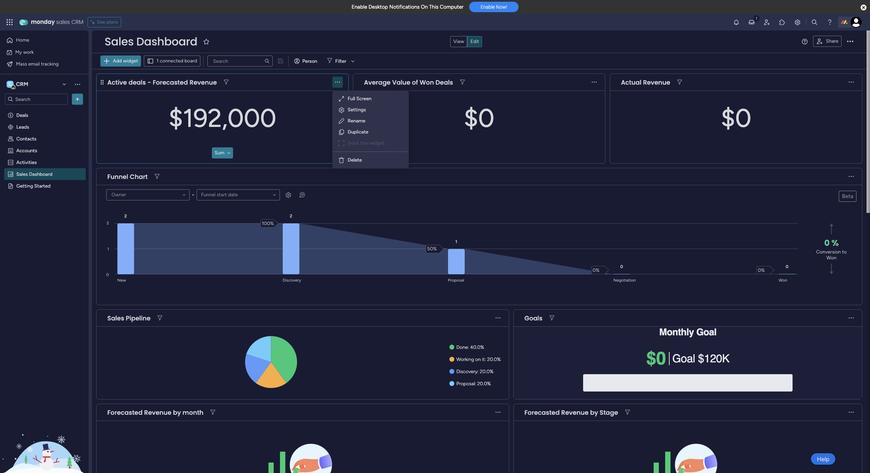 Task type: vqa. For each thing, say whether or not it's contained in the screenshot.


Task type: describe. For each thing, give the bounding box(es) containing it.
active deals - forecasted revenue
[[107, 78, 217, 87]]

sales inside list box
[[16, 171, 28, 177]]

forecasted revenue by month
[[107, 409, 204, 417]]

v2 funnel image for goals
[[550, 316, 554, 321]]

home
[[16, 37, 29, 43]]

sales dashboard inside banner
[[105, 34, 197, 49]]

mass email tracking
[[16, 61, 59, 67]]

full screen
[[348, 96, 372, 102]]

stage
[[600, 409, 618, 417]]

notifications
[[389, 4, 420, 10]]

v2 funnel image for active deals - forecasted revenue
[[224, 80, 229, 85]]

sales dashboard inside list box
[[16, 171, 52, 177]]

discovery : 20.0%
[[456, 369, 494, 375]]

actual
[[621, 78, 642, 87]]

enable now!
[[481, 4, 507, 10]]

proposal : 20.0%
[[456, 381, 491, 387]]

share button
[[813, 36, 842, 47]]

rename
[[348, 118, 365, 124]]

active
[[107, 78, 127, 87]]

deals
[[129, 78, 146, 87]]

enable for enable desktop notifications on this computer
[[352, 4, 367, 10]]

desktop
[[369, 4, 388, 10]]

view button
[[450, 36, 467, 47]]

monday sales crm
[[31, 18, 83, 26]]

2 vertical spatial sales
[[107, 314, 124, 323]]

done
[[456, 345, 468, 351]]

0 vertical spatial 20.0%
[[487, 357, 501, 363]]

list box containing deals
[[0, 108, 89, 286]]

goals
[[525, 314, 543, 323]]

$192,000
[[169, 103, 276, 133]]

: for proposal
[[475, 381, 476, 387]]

started
[[34, 183, 51, 189]]

work
[[23, 49, 34, 55]]

see plans
[[97, 19, 118, 25]]

actual revenue
[[621, 78, 670, 87]]

-
[[147, 78, 151, 87]]

widget inside add widget popup button
[[123, 58, 138, 64]]

invite members image
[[764, 19, 771, 26]]

add widget
[[113, 58, 138, 64]]

search everything image
[[811, 19, 818, 26]]

duplicate
[[348, 129, 368, 135]]

public dashboard image
[[7, 171, 14, 178]]

more dots image for average value of won deals
[[592, 80, 597, 85]]

deals inside list box
[[16, 112, 28, 118]]

dashboard inside banner
[[136, 34, 197, 49]]

notifications image
[[733, 19, 740, 26]]

none search field inside sales dashboard banner
[[207, 56, 273, 67]]

sales dashboard banner
[[92, 31, 867, 69]]

1 image
[[754, 14, 760, 22]]

share
[[826, 38, 839, 44]]

working
[[456, 357, 474, 363]]

board
[[185, 58, 197, 64]]

v2 funnel image for actual revenue
[[677, 80, 682, 85]]

more dots image for sales pipeline
[[496, 316, 501, 321]]

contacts
[[16, 136, 36, 142]]

forecasted revenue by stage
[[525, 409, 618, 417]]

month
[[183, 409, 204, 417]]

this
[[360, 140, 368, 146]]

home button
[[4, 35, 75, 46]]

delete
[[348, 157, 362, 163]]

lottie animation image
[[0, 404, 89, 474]]

mass
[[16, 61, 27, 67]]

more options image
[[847, 39, 854, 45]]

workspace selection element
[[7, 80, 29, 89]]

delete image
[[338, 157, 345, 164]]

add to favorites image
[[203, 38, 210, 45]]

email
[[28, 61, 40, 67]]

menu image
[[802, 39, 808, 44]]

full
[[348, 96, 355, 102]]

computer
[[440, 4, 464, 10]]

dapulse close image
[[861, 4, 867, 11]]

chart
[[130, 172, 148, 181]]

dock
[[348, 140, 359, 146]]

c
[[8, 81, 12, 87]]

on
[[475, 357, 481, 363]]

enable desktop notifications on this computer
[[352, 4, 464, 10]]

more dots image for goals
[[849, 316, 854, 321]]

person
[[302, 58, 317, 64]]

: for done
[[468, 345, 469, 351]]

edit button
[[467, 36, 482, 47]]

filter button
[[324, 56, 357, 67]]

v2 funnel image for funnel chart
[[155, 174, 159, 179]]

on
[[421, 4, 428, 10]]

more dots image for funnel chart
[[849, 174, 854, 179]]

workspace options image
[[74, 81, 81, 88]]

$0 for average value of won deals
[[464, 103, 495, 133]]

mass email tracking button
[[4, 59, 75, 70]]

lottie animation element
[[0, 404, 89, 474]]

angle down image
[[227, 151, 230, 156]]

proposal
[[456, 381, 475, 387]]

emails settings image
[[794, 19, 801, 26]]

settings
[[348, 107, 366, 113]]

help
[[817, 456, 830, 463]]

view
[[453, 39, 464, 44]]

sum
[[215, 150, 224, 156]]



Task type: locate. For each thing, give the bounding box(es) containing it.
arrow down image
[[349, 57, 357, 65]]

1 connected board button
[[144, 56, 200, 67]]

dock this widget menu item
[[338, 139, 403, 148]]

1 vertical spatial dashboard
[[29, 171, 52, 177]]

done : 40.0%
[[456, 345, 484, 351]]

workspace image
[[7, 81, 14, 88]]

value
[[392, 78, 410, 87]]

sales
[[105, 34, 134, 49], [16, 171, 28, 177], [107, 314, 124, 323]]

menu containing full screen
[[332, 91, 409, 169]]

plans
[[106, 19, 118, 25]]

0 vertical spatial sales dashboard
[[105, 34, 197, 49]]

1 horizontal spatial enable
[[481, 4, 495, 10]]

1 horizontal spatial crm
[[71, 18, 83, 26]]

pipeline
[[126, 314, 151, 323]]

2 by from the left
[[590, 409, 598, 417]]

dashboard
[[136, 34, 197, 49], [29, 171, 52, 177]]

working on it : 20.0%
[[456, 357, 501, 363]]

None search field
[[207, 56, 273, 67]]

now!
[[496, 4, 507, 10]]

: down discovery : 20.0%
[[475, 381, 476, 387]]

widget right add
[[123, 58, 138, 64]]

40.0%
[[470, 345, 484, 351]]

v2 funnel image for forecasted revenue by month
[[211, 410, 215, 416]]

1 vertical spatial widget
[[369, 140, 384, 146]]

help button
[[811, 454, 835, 466]]

:
[[468, 345, 469, 351], [485, 357, 486, 363], [478, 369, 479, 375], [475, 381, 476, 387]]

1
[[157, 58, 159, 64]]

sum button
[[212, 148, 233, 159]]

display modes group
[[450, 36, 482, 47]]

20.0% right it
[[487, 357, 501, 363]]

20.0% for proposal : 20.0%
[[477, 381, 491, 387]]

leads
[[16, 124, 29, 130]]

v2 funnel image down filter dashboard by text search box
[[224, 80, 229, 85]]

0 horizontal spatial forecasted
[[107, 409, 143, 417]]

christina overa image
[[851, 17, 862, 28]]

inbox image
[[748, 19, 755, 26]]

: right on at the right bottom
[[485, 357, 486, 363]]

deals up the leads
[[16, 112, 28, 118]]

1 by from the left
[[173, 409, 181, 417]]

rename image
[[338, 118, 345, 125]]

of
[[412, 78, 418, 87]]

search image
[[264, 58, 270, 64]]

1 horizontal spatial by
[[590, 409, 598, 417]]

1 horizontal spatial $0
[[721, 103, 752, 133]]

filter
[[335, 58, 346, 64]]

widget inside dock this widget menu item
[[369, 140, 384, 146]]

settings image
[[338, 107, 345, 114]]

revenue for forecasted revenue by stage
[[561, 409, 589, 417]]

: left '40.0%'
[[468, 345, 469, 351]]

sales up add
[[105, 34, 134, 49]]

forecasted for forecasted revenue by stage
[[525, 409, 560, 417]]

0 horizontal spatial deals
[[16, 112, 28, 118]]

monday
[[31, 18, 55, 26]]

Search in workspace field
[[15, 95, 58, 103]]

by
[[173, 409, 181, 417], [590, 409, 598, 417]]

my work
[[15, 49, 34, 55]]

deals
[[436, 78, 453, 87], [16, 112, 28, 118]]

2 $0 from the left
[[721, 103, 752, 133]]

more dots image for actual revenue
[[849, 80, 854, 85]]

sales pipeline
[[107, 314, 151, 323]]

crm
[[71, 18, 83, 26], [16, 81, 28, 88]]

this
[[429, 4, 439, 10]]

dapulse drag handle 3 image
[[615, 80, 617, 85]]

see
[[97, 19, 105, 25]]

average value of won deals
[[364, 78, 453, 87]]

v2 funnel image for average value of won deals
[[460, 80, 465, 85]]

v2 funnel image
[[460, 80, 465, 85], [677, 80, 682, 85], [155, 174, 159, 179], [158, 316, 162, 321], [550, 316, 554, 321]]

1 vertical spatial deals
[[16, 112, 28, 118]]

1 connected board
[[157, 58, 197, 64]]

person button
[[291, 56, 321, 67]]

crm right workspace image
[[16, 81, 28, 88]]

won
[[420, 78, 434, 87]]

add
[[113, 58, 122, 64]]

0 vertical spatial widget
[[123, 58, 138, 64]]

select product image
[[6, 19, 13, 26]]

more dots image
[[335, 80, 340, 85], [592, 80, 597, 85], [849, 80, 854, 85], [849, 174, 854, 179], [496, 316, 501, 321], [849, 316, 854, 321], [849, 410, 854, 416]]

2 vertical spatial 20.0%
[[477, 381, 491, 387]]

Filter dashboard by text search field
[[207, 56, 273, 67]]

0 horizontal spatial crm
[[16, 81, 28, 88]]

2 horizontal spatial forecasted
[[525, 409, 560, 417]]

v2 funnel image right month on the bottom of the page
[[211, 410, 215, 416]]

full screen image
[[338, 96, 345, 102]]

public board image
[[7, 183, 14, 189]]

tracking
[[41, 61, 59, 67]]

connected
[[160, 58, 183, 64]]

revenue for actual revenue
[[643, 78, 670, 87]]

v2 funnel image for sales pipeline
[[158, 316, 162, 321]]

by left stage
[[590, 409, 598, 417]]

enable left 'now!'
[[481, 4, 495, 10]]

enable inside button
[[481, 4, 495, 10]]

20.0% down discovery : 20.0%
[[477, 381, 491, 387]]

list box
[[0, 108, 89, 286]]

sales
[[56, 18, 70, 26]]

accounts
[[16, 148, 37, 154]]

1 horizontal spatial v2 funnel image
[[224, 80, 229, 85]]

dapulse drag handle 3 image
[[101, 80, 104, 85]]

20.0% down it
[[480, 369, 494, 375]]

1 horizontal spatial forecasted
[[153, 78, 188, 87]]

1 horizontal spatial deals
[[436, 78, 453, 87]]

funnel chart
[[107, 172, 148, 181]]

it
[[482, 357, 485, 363]]

see plans button
[[88, 17, 121, 27]]

average
[[364, 78, 391, 87]]

activities
[[16, 159, 37, 165]]

sales dashboard up getting started
[[16, 171, 52, 177]]

0 vertical spatial dashboard
[[136, 34, 197, 49]]

sales inside sales dashboard banner
[[105, 34, 134, 49]]

my work button
[[4, 47, 75, 58]]

0 horizontal spatial enable
[[352, 4, 367, 10]]

1 horizontal spatial widget
[[369, 140, 384, 146]]

1 vertical spatial sales dashboard
[[16, 171, 52, 177]]

widget right this at left top
[[369, 140, 384, 146]]

more dots image for forecasted revenue by stage
[[849, 410, 854, 416]]

20.0% for discovery : 20.0%
[[480, 369, 494, 375]]

revenue for forecasted revenue by month
[[144, 409, 171, 417]]

deals right won in the left top of the page
[[436, 78, 453, 87]]

0 horizontal spatial widget
[[123, 58, 138, 64]]

enable now! button
[[469, 2, 519, 12]]

funnel
[[107, 172, 128, 181]]

2 horizontal spatial v2 funnel image
[[625, 410, 630, 416]]

$0 for actual revenue
[[721, 103, 752, 133]]

forecasted
[[153, 78, 188, 87], [107, 409, 143, 417], [525, 409, 560, 417]]

0 horizontal spatial $0
[[464, 103, 495, 133]]

0 vertical spatial crm
[[71, 18, 83, 26]]

0 horizontal spatial v2 funnel image
[[211, 410, 215, 416]]

1 $0 from the left
[[464, 103, 495, 133]]

widget
[[123, 58, 138, 64], [369, 140, 384, 146]]

help image
[[826, 19, 833, 26]]

0 horizontal spatial by
[[173, 409, 181, 417]]

1 horizontal spatial dashboard
[[136, 34, 197, 49]]

options image
[[74, 96, 81, 103]]

1 vertical spatial 20.0%
[[480, 369, 494, 375]]

0 horizontal spatial dashboard
[[29, 171, 52, 177]]

my
[[15, 49, 22, 55]]

1 vertical spatial crm
[[16, 81, 28, 88]]

dashboard inside list box
[[29, 171, 52, 177]]

forecasted for forecasted revenue by month
[[107, 409, 143, 417]]

by for month
[[173, 409, 181, 417]]

sales dashboard up "1"
[[105, 34, 197, 49]]

revenue
[[190, 78, 217, 87], [643, 78, 670, 87], [144, 409, 171, 417], [561, 409, 589, 417]]

1 horizontal spatial sales dashboard
[[105, 34, 197, 49]]

edit
[[471, 39, 479, 44]]

screen
[[356, 96, 372, 102]]

0 horizontal spatial sales dashboard
[[16, 171, 52, 177]]

0 vertical spatial deals
[[436, 78, 453, 87]]

dock this widget image
[[338, 140, 345, 147]]

enable for enable now!
[[481, 4, 495, 10]]

$0
[[464, 103, 495, 133], [721, 103, 752, 133]]

sales left pipeline in the bottom of the page
[[107, 314, 124, 323]]

Sales Dashboard field
[[103, 34, 199, 49]]

getting started
[[16, 183, 51, 189]]

crm right sales
[[71, 18, 83, 26]]

by for stage
[[590, 409, 598, 417]]

: down on at the right bottom
[[478, 369, 479, 375]]

sales right public dashboard image at the left top
[[16, 171, 28, 177]]

add widget button
[[100, 56, 141, 67]]

more dots image
[[496, 410, 501, 416]]

dashboard up started
[[29, 171, 52, 177]]

dashboard up connected
[[136, 34, 197, 49]]

: for discovery
[[478, 369, 479, 375]]

getting
[[16, 183, 33, 189]]

enable left the desktop
[[352, 4, 367, 10]]

v2 funnel image right stage
[[625, 410, 630, 416]]

dock this widget
[[348, 140, 384, 146]]

v2 funnel image
[[224, 80, 229, 85], [211, 410, 215, 416], [625, 410, 630, 416]]

duplicate image
[[338, 129, 345, 136]]

1 vertical spatial sales
[[16, 171, 28, 177]]

enable
[[352, 4, 367, 10], [481, 4, 495, 10]]

20.0%
[[487, 357, 501, 363], [480, 369, 494, 375], [477, 381, 491, 387]]

v2 funnel image for forecasted revenue by stage
[[625, 410, 630, 416]]

apps image
[[779, 19, 786, 26]]

discovery
[[456, 369, 478, 375]]

by left month on the bottom of the page
[[173, 409, 181, 417]]

crm inside "workspace selection" element
[[16, 81, 28, 88]]

0 vertical spatial sales
[[105, 34, 134, 49]]

option
[[0, 109, 89, 110]]

menu
[[332, 91, 409, 169]]



